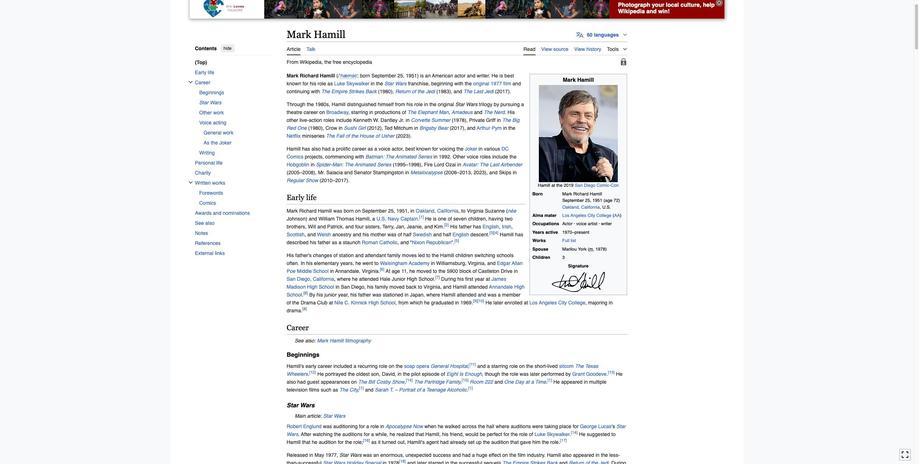 Task type: locate. For each thing, give the bounding box(es) containing it.
0 vertical spatial note
[[287, 337, 628, 345]]

main content
[[284, 28, 725, 465]]

1 vertical spatial note
[[287, 413, 628, 421]]

0 vertical spatial x small image
[[188, 80, 193, 84]]

2 note from the top
[[287, 413, 628, 421]]

x small image
[[188, 80, 193, 84], [188, 181, 193, 185]]

1 vertical spatial x small image
[[188, 181, 193, 185]]

language progressive image
[[577, 31, 584, 39]]

fullscreen image
[[902, 452, 909, 459]]

note
[[287, 337, 628, 345], [287, 413, 628, 421]]



Task type: describe. For each thing, give the bounding box(es) containing it.
1 x small image from the top
[[188, 80, 193, 84]]

1 note from the top
[[287, 337, 628, 345]]

page semi-protected image
[[620, 58, 628, 65]]

hide image
[[717, 0, 723, 6]]

2 x small image from the top
[[188, 181, 193, 185]]



Task type: vqa. For each thing, say whether or not it's contained in the screenshot.
HIDE icon
yes



